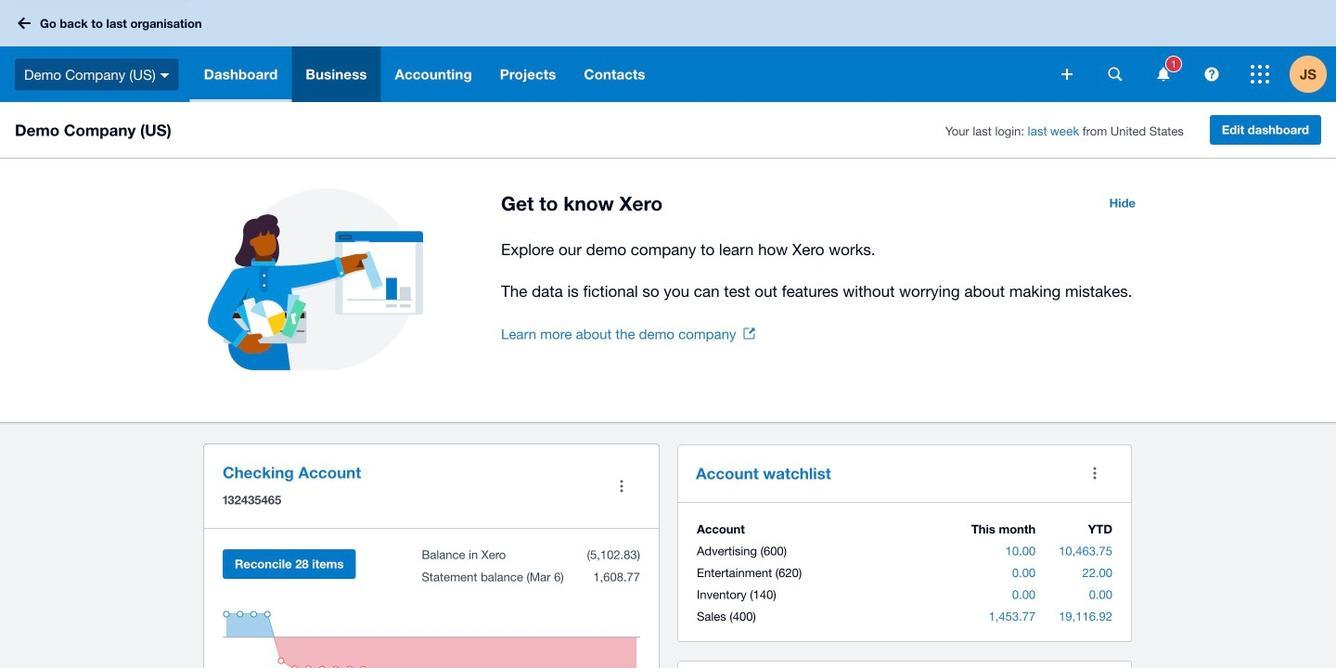 Task type: locate. For each thing, give the bounding box(es) containing it.
manage menu toggle image
[[603, 468, 641, 505]]

svg image
[[1251, 65, 1270, 84], [1109, 67, 1123, 81], [1158, 67, 1170, 81], [160, 73, 170, 78]]

svg image
[[18, 17, 31, 29], [1205, 67, 1219, 81], [1062, 69, 1073, 80]]

banner
[[0, 0, 1337, 102]]

2 horizontal spatial svg image
[[1205, 67, 1219, 81]]



Task type: describe. For each thing, give the bounding box(es) containing it.
0 horizontal spatial svg image
[[18, 17, 31, 29]]

intro banner body element
[[501, 237, 1147, 304]]

1 horizontal spatial svg image
[[1062, 69, 1073, 80]]



Task type: vqa. For each thing, say whether or not it's contained in the screenshot.
'Manage menu toggle' IMAGE at the left
yes



